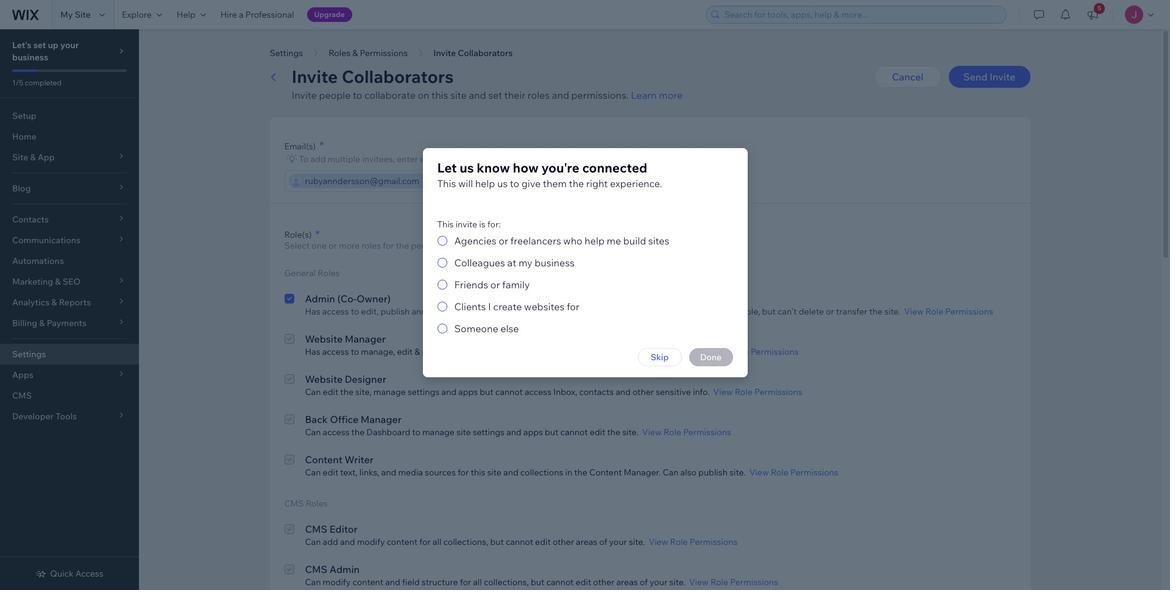Task type: locate. For each thing, give the bounding box(es) containing it.
field
[[402, 577, 420, 588]]

2 vertical spatial other
[[594, 577, 615, 588]]

for inside "role(s) * select one or more roles for the people you're inviting. to create roles or edit permissions, go to manage roles."
[[383, 240, 394, 251]]

in
[[566, 467, 573, 478]]

or right delete
[[826, 306, 835, 317]]

invite
[[434, 48, 456, 59], [292, 66, 338, 87], [990, 71, 1016, 83], [292, 89, 317, 101]]

set left their
[[489, 89, 502, 101]]

admin down editor
[[330, 563, 360, 576]]

1 vertical spatial modify
[[323, 577, 351, 588]]

all right 'structure'
[[473, 577, 482, 588]]

all up 'structure'
[[433, 537, 442, 548]]

can inside back office manager can access the dashboard to manage site settings and apps but cannot edit the site. view role permissions
[[305, 427, 321, 438]]

content left the field
[[353, 577, 384, 588]]

0 horizontal spatial your
[[60, 40, 79, 51]]

and inside 'cms editor can add and modify content for all collections, but cannot edit other areas of your site. view role permissions'
[[340, 537, 355, 548]]

1 vertical spatial roles
[[318, 268, 340, 279]]

set left up
[[33, 40, 46, 51]]

learn more link
[[631, 89, 683, 101]]

0 vertical spatial billing,
[[520, 306, 546, 317]]

this
[[438, 177, 456, 190], [438, 219, 454, 230]]

hire a professional link
[[213, 0, 302, 29]]

role inside 'cms editor can add and modify content for all collections, but cannot edit other areas of your site. view role permissions'
[[671, 537, 688, 548]]

but inside 'cms editor can add and modify content for all collections, but cannot edit other areas of your site. view role permissions'
[[491, 537, 504, 548]]

a right by
[[519, 154, 523, 165]]

0 horizontal spatial of
[[600, 537, 608, 548]]

1 horizontal spatial all
[[473, 577, 482, 588]]

collaborators up "collaborate"
[[342, 66, 454, 87]]

publish down owner)
[[381, 306, 410, 317]]

but up cms admin can modify content and field structure for all collections, but cannot edit other areas of your site. view role permissions
[[491, 537, 504, 548]]

* for role(s) * select one or more roles for the people you're inviting. to create roles or edit permissions, go to manage roles.
[[316, 227, 320, 241]]

1 vertical spatial collaborators
[[342, 66, 454, 87]]

cms
[[12, 390, 32, 401], [284, 498, 304, 509], [305, 523, 328, 535], [305, 563, 328, 576]]

transfer up sensitive
[[657, 346, 688, 357]]

clients i create websites for
[[455, 301, 580, 313]]

0 horizontal spatial help
[[475, 177, 495, 190]]

freelancers
[[511, 235, 562, 247]]

cannot down 'else'
[[487, 346, 515, 357]]

this right sources
[[471, 467, 486, 478]]

settings down professional
[[270, 48, 303, 59]]

the inside 'website designer can edit the site, manage settings and apps but cannot access inbox, contacts and other sensitive info. view role permissions'
[[340, 387, 354, 398]]

by
[[507, 154, 517, 165]]

0 vertical spatial site,
[[463, 306, 479, 317]]

people,
[[731, 306, 761, 317]]

1 horizontal spatial a
[[519, 154, 523, 165]]

roles for editor
[[306, 498, 328, 509]]

manage down 'else'
[[516, 346, 549, 357]]

for inside 'cms editor can add and modify content for all collections, but cannot edit other areas of your site. view role permissions'
[[420, 537, 431, 548]]

to inside let us know how you're connected this will help us to give them the right experience.
[[510, 177, 520, 190]]

cannot down 'cms editor can add and modify content for all collections, but cannot edit other areas of your site. view role permissions'
[[547, 577, 574, 588]]

sensitive
[[656, 387, 691, 398]]

cannot inside the website manager has access to manage, edit & publish site, but cannot manage billing, delete, duplicate or transfer site. view role permissions
[[487, 346, 515, 357]]

0 vertical spatial collections,
[[444, 537, 489, 548]]

1 horizontal spatial this
[[471, 467, 486, 478]]

1 horizontal spatial more
[[659, 89, 683, 101]]

transfer right delete
[[837, 306, 868, 317]]

admin inside cms admin can modify content and field structure for all collections, but cannot edit other areas of your site. view role permissions
[[330, 563, 360, 576]]

dashboard
[[367, 427, 411, 438]]

1 vertical spatial this
[[471, 467, 486, 478]]

0 vertical spatial content
[[305, 454, 343, 466]]

this inside 'content writer can edit text, links, and media sources for this site and collections in the content manager. can also publish site. view role permissions'
[[471, 467, 486, 478]]

1 vertical spatial *
[[316, 227, 320, 241]]

you're up them
[[542, 160, 580, 176]]

1 vertical spatial has
[[305, 346, 320, 357]]

content inside cms admin can modify content and field structure for all collections, but cannot edit other areas of your site. view role permissions
[[353, 577, 384, 588]]

permissions.
[[572, 89, 629, 101]]

1 vertical spatial all
[[473, 577, 482, 588]]

access
[[322, 306, 349, 317], [322, 346, 349, 357], [525, 387, 552, 398], [323, 427, 350, 438]]

0 horizontal spatial billing,
[[520, 306, 546, 317]]

site, inside 'website designer can edit the site, manage settings and apps but cannot access inbox, contacts and other sensitive info. view role permissions'
[[356, 387, 372, 398]]

settings
[[408, 387, 440, 398], [473, 427, 505, 438]]

this inside let us know how you're connected this will help us to give them the right experience.
[[438, 177, 456, 190]]

admin inside admin (co-owner) has access to edit, publish and manage site, including billing, payment & financial info, domains and inviting people, but can't delete or transfer the site. view role permissions
[[305, 293, 335, 305]]

settings link
[[0, 344, 139, 365]]

*
[[320, 138, 324, 152], [316, 227, 320, 241]]

let's set up your business
[[12, 40, 79, 63]]

or right duplicate
[[647, 346, 655, 357]]

1 vertical spatial settings
[[12, 349, 46, 360]]

but up 'content writer can edit text, links, and media sources for this site and collections in the content manager. can also publish site. view role permissions'
[[545, 427, 559, 438]]

cannot inside cms admin can modify content and field structure for all collections, but cannot edit other areas of your site. view role permissions
[[547, 577, 574, 588]]

0 horizontal spatial areas
[[576, 537, 598, 548]]

1 vertical spatial content
[[353, 577, 384, 588]]

0 horizontal spatial content
[[353, 577, 384, 588]]

i
[[489, 301, 491, 313]]

permissions inside back office manager can access the dashboard to manage site settings and apps but cannot edit the site. view role permissions
[[684, 427, 732, 438]]

set inside invite collaborators invite people to collaborate on this site and set their roles and permissions. learn more
[[489, 89, 502, 101]]

site. inside 'cms editor can add and modify content for all collections, but cannot edit other areas of your site. view role permissions'
[[629, 537, 645, 548]]

cms for roles
[[284, 498, 304, 509]]

1 vertical spatial settings
[[473, 427, 505, 438]]

business down let's
[[12, 52, 48, 63]]

let us know how you're connected this will help us to give them the right experience.
[[438, 160, 663, 190]]

0 horizontal spatial set
[[33, 40, 46, 51]]

site.
[[885, 306, 901, 317], [690, 346, 707, 357], [623, 427, 639, 438], [730, 467, 746, 478], [629, 537, 645, 548], [670, 577, 686, 588]]

for right 'structure'
[[460, 577, 471, 588]]

0 horizontal spatial business
[[12, 52, 48, 63]]

or inside the website manager has access to manage, edit & publish site, but cannot manage billing, delete, duplicate or transfer site. view role permissions
[[647, 346, 655, 357]]

permissions inside 'cms editor can add and modify content for all collections, but cannot edit other areas of your site. view role permissions'
[[690, 537, 738, 548]]

delete,
[[579, 346, 606, 357]]

0 horizontal spatial publish
[[381, 306, 410, 317]]

but down 'cms editor can add and modify content for all collections, but cannot edit other areas of your site. view role permissions'
[[531, 577, 545, 588]]

people down roles & permissions button
[[319, 89, 351, 101]]

know
[[477, 160, 510, 176]]

website inside the website manager has access to manage, edit & publish site, but cannot manage billing, delete, duplicate or transfer site. view role permissions
[[305, 333, 343, 345]]

2 this from the top
[[438, 219, 454, 230]]

info,
[[628, 306, 645, 317]]

colleagues
[[455, 257, 506, 269]]

settings
[[270, 48, 303, 59], [12, 349, 46, 360]]

option group
[[438, 234, 733, 336]]

0 vertical spatial publish
[[381, 306, 410, 317]]

view role permissions button for website designer
[[714, 387, 803, 398]]

& inside admin (co-owner) has access to edit, publish and manage site, including billing, payment & financial info, domains and inviting people, but can't delete or transfer the site. view role permissions
[[585, 306, 591, 317]]

view role permissions button for back office manager
[[643, 427, 732, 438]]

0 horizontal spatial all
[[433, 537, 442, 548]]

invite collaborators
[[434, 48, 513, 59]]

site. inside admin (co-owner) has access to edit, publish and manage site, including billing, payment & financial info, domains and inviting people, but can't delete or transfer the site. view role permissions
[[885, 306, 901, 317]]

roles for (co-
[[318, 268, 340, 279]]

hire
[[221, 9, 237, 20]]

view inside 'cms editor can add and modify content for all collections, but cannot edit other areas of your site. view role permissions'
[[649, 537, 669, 548]]

email
[[441, 154, 463, 165]]

to inside the website manager has access to manage, edit & publish site, but cannot manage billing, delete, duplicate or transfer site. view role permissions
[[351, 346, 359, 357]]

1 horizontal spatial publish
[[422, 346, 452, 357]]

0 horizontal spatial collaborators
[[342, 66, 454, 87]]

create right i
[[494, 301, 522, 313]]

the inside 'content writer can edit text, links, and media sources for this site and collections in the content manager. can also publish site. view role permissions'
[[575, 467, 588, 478]]

experience.
[[610, 177, 663, 190]]

who
[[564, 235, 583, 247]]

my
[[60, 9, 73, 20]]

roles left who on the top left of the page
[[539, 240, 559, 251]]

1 vertical spatial manager
[[361, 413, 402, 426]]

collaborators inside invite collaborators invite people to collaborate on this site and set their roles and permissions. learn more
[[342, 66, 454, 87]]

collaborators inside button
[[458, 48, 513, 59]]

add down editor
[[323, 537, 338, 548]]

1 this from the top
[[438, 177, 456, 190]]

people inside "role(s) * select one or more roles for the people you're inviting. to create roles or edit permissions, go to manage roles."
[[411, 240, 439, 251]]

1 horizontal spatial transfer
[[837, 306, 868, 317]]

2 website from the top
[[305, 373, 343, 385]]

the inside "role(s) * select one or more roles for the people you're inviting. to create roles or edit permissions, go to manage roles."
[[396, 240, 409, 251]]

to left give
[[510, 177, 520, 190]]

billing, left delete,
[[551, 346, 577, 357]]

for right sources
[[458, 467, 469, 478]]

1 has from the top
[[305, 306, 320, 317]]

0 vertical spatial people
[[319, 89, 351, 101]]

but up back office manager can access the dashboard to manage site settings and apps but cannot edit the site. view role permissions
[[480, 387, 494, 398]]

all
[[433, 537, 442, 548], [473, 577, 482, 588]]

permissions,
[[589, 240, 639, 251]]

or left family
[[491, 279, 500, 291]]

0 horizontal spatial transfer
[[657, 346, 688, 357]]

1 horizontal spatial business
[[535, 257, 575, 269]]

this down 'let'
[[438, 177, 456, 190]]

invitees,
[[362, 154, 395, 165]]

0 vertical spatial business
[[12, 52, 48, 63]]

cannot up cms admin can modify content and field structure for all collections, but cannot edit other areas of your site. view role permissions
[[506, 537, 534, 548]]

designer
[[345, 373, 387, 385]]

or
[[499, 235, 509, 247], [329, 240, 337, 251], [561, 240, 569, 251], [491, 279, 500, 291], [826, 306, 835, 317], [647, 346, 655, 357]]

role inside 'content writer can edit text, links, and media sources for this site and collections in the content manager. can also publish site. view role permissions'
[[771, 467, 789, 478]]

all inside cms admin can modify content and field structure for all collections, but cannot edit other areas of your site. view role permissions
[[473, 577, 482, 588]]

1 vertical spatial more
[[339, 240, 360, 251]]

help left me at the right top
[[585, 235, 605, 247]]

2 has from the top
[[305, 346, 320, 357]]

1 horizontal spatial other
[[594, 577, 615, 588]]

manage up sources
[[423, 427, 455, 438]]

role inside 'website designer can edit the site, manage settings and apps but cannot access inbox, contacts and other sensitive info. view role permissions'
[[735, 387, 753, 398]]

right
[[587, 177, 608, 190]]

someone else
[[455, 323, 519, 335]]

us down know
[[498, 177, 508, 190]]

all inside 'cms editor can add and modify content for all collections, but cannot edit other areas of your site. view role permissions'
[[433, 537, 442, 548]]

0 vertical spatial you're
[[542, 160, 580, 176]]

let's
[[12, 40, 31, 51]]

skip button
[[638, 348, 682, 367]]

1 vertical spatial you're
[[441, 240, 466, 251]]

0 horizontal spatial modify
[[323, 577, 351, 588]]

1 horizontal spatial content
[[590, 467, 622, 478]]

rubyanndersson@gmail.com
[[305, 176, 420, 187]]

apps up back office manager can access the dashboard to manage site settings and apps but cannot edit the site. view role permissions
[[459, 387, 478, 398]]

manage up someone
[[429, 306, 461, 317]]

view role permissions button for website manager
[[710, 346, 799, 357]]

0 horizontal spatial to
[[299, 154, 309, 165]]

people down this invite is for:
[[411, 240, 439, 251]]

1 vertical spatial add
[[323, 537, 338, 548]]

contacts
[[580, 387, 614, 398]]

and inside cms admin can modify content and field structure for all collections, but cannot edit other areas of your site. view role permissions
[[386, 577, 401, 588]]

create
[[512, 240, 538, 251], [494, 301, 522, 313]]

access left inbox,
[[525, 387, 552, 398]]

manager inside back office manager can access the dashboard to manage site settings and apps but cannot edit the site. view role permissions
[[361, 413, 402, 426]]

collections, up 'structure'
[[444, 537, 489, 548]]

apps
[[459, 387, 478, 398], [524, 427, 543, 438]]

your inside "let's set up your business"
[[60, 40, 79, 51]]

a right hire
[[239, 9, 244, 20]]

automations link
[[0, 251, 139, 271]]

0 vertical spatial apps
[[459, 387, 478, 398]]

other
[[633, 387, 654, 398], [553, 537, 574, 548], [594, 577, 615, 588]]

edit inside 'website designer can edit the site, manage settings and apps but cannot access inbox, contacts and other sensitive info. view role permissions'
[[323, 387, 339, 398]]

1 horizontal spatial &
[[415, 346, 420, 357]]

permissions inside cms admin can modify content and field structure for all collections, but cannot edit other areas of your site. view role permissions
[[731, 577, 779, 588]]

2 vertical spatial &
[[415, 346, 420, 357]]

settings inside back office manager can access the dashboard to manage site settings and apps but cannot edit the site. view role permissions
[[473, 427, 505, 438]]

add inside 'cms editor can add and modify content for all collections, but cannot edit other areas of your site. view role permissions'
[[323, 537, 338, 548]]

2 horizontal spatial your
[[650, 577, 668, 588]]

add down email(s) *
[[311, 154, 326, 165]]

1 vertical spatial business
[[535, 257, 575, 269]]

1 vertical spatial of
[[640, 577, 648, 588]]

role
[[926, 306, 944, 317], [732, 346, 749, 357], [735, 387, 753, 398], [664, 427, 682, 438], [771, 467, 789, 478], [671, 537, 688, 548], [711, 577, 729, 588]]

0 vertical spatial site
[[451, 89, 467, 101]]

more right 'learn'
[[659, 89, 683, 101]]

manage roles. button
[[663, 240, 722, 251]]

view inside the website manager has access to manage, edit & publish site, but cannot manage billing, delete, duplicate or transfer site. view role permissions
[[710, 346, 730, 357]]

transfer inside the website manager has access to manage, edit & publish site, but cannot manage billing, delete, duplicate or transfer site. view role permissions
[[657, 346, 688, 357]]

apps up collections
[[524, 427, 543, 438]]

cannot up 'content writer can edit text, links, and media sources for this site and collections in the content manager. can also publish site. view role permissions'
[[561, 427, 588, 438]]

None field
[[567, 171, 707, 191]]

content up the field
[[387, 537, 418, 548]]

0 vertical spatial all
[[433, 537, 442, 548]]

settings inside 'website designer can edit the site, manage settings and apps but cannot access inbox, contacts and other sensitive info. view role permissions'
[[408, 387, 440, 398]]

0 vertical spatial *
[[320, 138, 324, 152]]

2 horizontal spatial publish
[[699, 467, 728, 478]]

content left manager.
[[590, 467, 622, 478]]

to down email(s)
[[299, 154, 309, 165]]

areas inside 'cms editor can add and modify content for all collections, but cannot edit other areas of your site. view role permissions'
[[576, 537, 598, 548]]

billing, inside admin (co-owner) has access to edit, publish and manage site, including billing, payment & financial info, domains and inviting people, but can't delete or transfer the site. view role permissions
[[520, 306, 546, 317]]

1 vertical spatial website
[[305, 373, 343, 385]]

0 vertical spatial your
[[60, 40, 79, 51]]

cms link
[[0, 385, 139, 406]]

of inside 'cms editor can add and modify content for all collections, but cannot edit other areas of your site. view role permissions'
[[600, 537, 608, 548]]

website
[[305, 333, 343, 345], [305, 373, 343, 385]]

0 vertical spatial &
[[353, 48, 358, 59]]

manager up manage,
[[345, 333, 386, 345]]

cannot inside 'cms editor can add and modify content for all collections, but cannot edit other areas of your site. view role permissions'
[[506, 537, 534, 548]]

and
[[469, 89, 486, 101], [552, 89, 570, 101], [412, 306, 427, 317], [683, 306, 698, 317], [442, 387, 457, 398], [616, 387, 631, 398], [507, 427, 522, 438], [382, 467, 397, 478], [504, 467, 519, 478], [340, 537, 355, 548], [386, 577, 401, 588]]

transfer
[[837, 306, 868, 317], [657, 346, 688, 357]]

0 vertical spatial content
[[387, 537, 418, 548]]

1 vertical spatial admin
[[330, 563, 360, 576]]

collaborators up invite collaborators invite people to collaborate on this site and set their roles and permissions. learn more
[[458, 48, 513, 59]]

us
[[460, 160, 474, 176], [498, 177, 508, 190]]

site, up someone
[[463, 306, 479, 317]]

access down office
[[323, 427, 350, 438]]

can inside 'website designer can edit the site, manage settings and apps but cannot access inbox, contacts and other sensitive info. view role permissions'
[[305, 387, 321, 398]]

to left "collaborate"
[[353, 89, 363, 101]]

access up designer
[[322, 346, 349, 357]]

1 horizontal spatial settings
[[270, 48, 303, 59]]

cms inside cms admin can modify content and field structure for all collections, but cannot edit other areas of your site. view role permissions
[[305, 563, 328, 576]]

publish right also
[[699, 467, 728, 478]]

website down (co-
[[305, 333, 343, 345]]

edit inside cms admin can modify content and field structure for all collections, but cannot edit other areas of your site. view role permissions
[[576, 577, 592, 588]]

roles inside button
[[329, 48, 351, 59]]

cannot up back office manager can access the dashboard to manage site settings and apps but cannot edit the site. view role permissions
[[496, 387, 523, 398]]

access inside the website manager has access to manage, edit & publish site, but cannot manage billing, delete, duplicate or transfer site. view role permissions
[[322, 346, 349, 357]]

0 horizontal spatial this
[[432, 89, 448, 101]]

0 vertical spatial settings
[[408, 387, 440, 398]]

this left invite
[[438, 219, 454, 230]]

to right dashboard
[[412, 427, 421, 438]]

access
[[75, 568, 103, 579]]

edit
[[571, 240, 587, 251], [397, 346, 413, 357], [323, 387, 339, 398], [590, 427, 606, 438], [323, 467, 339, 478], [536, 537, 551, 548], [576, 577, 592, 588]]

content writer can edit text, links, and media sources for this site and collections in the content manager. can also publish site. view role permissions
[[305, 454, 839, 478]]

but inside the website manager has access to manage, edit & publish site, but cannot manage billing, delete, duplicate or transfer site. view role permissions
[[472, 346, 485, 357]]

roles right their
[[528, 89, 550, 101]]

office
[[330, 413, 359, 426]]

0 vertical spatial website
[[305, 333, 343, 345]]

for up the field
[[420, 537, 431, 548]]

agencies or freelancers who help me build sites
[[455, 235, 670, 247]]

learn
[[631, 89, 657, 101]]

site. inside back office manager can access the dashboard to manage site settings and apps but cannot edit the site. view role permissions
[[623, 427, 639, 438]]

1 vertical spatial content
[[590, 467, 622, 478]]

but down someone
[[472, 346, 485, 357]]

1 vertical spatial help
[[585, 235, 605, 247]]

but inside back office manager can access the dashboard to manage site settings and apps but cannot edit the site. view role permissions
[[545, 427, 559, 438]]

someone
[[455, 323, 499, 335]]

to left edit,
[[351, 306, 359, 317]]

0 vertical spatial of
[[600, 537, 608, 548]]

1 horizontal spatial people
[[411, 240, 439, 251]]

None checkbox
[[284, 292, 294, 317], [284, 412, 294, 438], [284, 522, 294, 548], [284, 562, 294, 588], [284, 292, 294, 317], [284, 412, 294, 438], [284, 522, 294, 548], [284, 562, 294, 588]]

cannot inside 'website designer can edit the site, manage settings and apps but cannot access inbox, contacts and other sensitive info. view role permissions'
[[496, 387, 523, 398]]

cannot for website manager
[[487, 346, 515, 357]]

invite
[[456, 219, 478, 230]]

can for website designer
[[305, 387, 321, 398]]

or down for:
[[499, 235, 509, 247]]

areas
[[576, 537, 598, 548], [617, 577, 638, 588]]

help inside let us know how you're connected this will help us to give them the right experience.
[[475, 177, 495, 190]]

2 vertical spatial your
[[650, 577, 668, 588]]

create up my
[[512, 240, 538, 251]]

but left 'can't'
[[763, 306, 776, 317]]

1 horizontal spatial billing,
[[551, 346, 577, 357]]

skip
[[651, 352, 669, 363]]

1 horizontal spatial modify
[[357, 537, 385, 548]]

1 horizontal spatial of
[[640, 577, 648, 588]]

2 vertical spatial roles
[[306, 498, 328, 509]]

* inside "role(s) * select one or more roles for the people you're inviting. to create roles or edit permissions, go to manage roles."
[[316, 227, 320, 241]]

0 vertical spatial has
[[305, 306, 320, 317]]

access down (co-
[[322, 306, 349, 317]]

2 vertical spatial publish
[[699, 467, 728, 478]]

access inside back office manager can access the dashboard to manage site settings and apps but cannot edit the site. view role permissions
[[323, 427, 350, 438]]

site. inside cms admin can modify content and field structure for all collections, but cannot edit other areas of your site. view role permissions
[[670, 577, 686, 588]]

manager up dashboard
[[361, 413, 402, 426]]

email(s)
[[284, 141, 316, 152]]

2 vertical spatial site
[[488, 467, 502, 478]]

manage down designer
[[374, 387, 406, 398]]

or right one
[[329, 240, 337, 251]]

upgrade
[[314, 10, 345, 19]]

cms for admin
[[305, 563, 328, 576]]

domains
[[647, 306, 681, 317]]

to right go
[[653, 240, 661, 251]]

0 vertical spatial other
[[633, 387, 654, 398]]

website for website manager
[[305, 333, 343, 345]]

settings for settings button
[[270, 48, 303, 59]]

0 vertical spatial this
[[438, 177, 456, 190]]

0 vertical spatial admin
[[305, 293, 335, 305]]

and inside back office manager can access the dashboard to manage site settings and apps but cannot edit the site. view role permissions
[[507, 427, 522, 438]]

you're down invite
[[441, 240, 466, 251]]

1 vertical spatial transfer
[[657, 346, 688, 357]]

0 vertical spatial modify
[[357, 537, 385, 548]]

billing, down family
[[520, 306, 546, 317]]

edit,
[[361, 306, 379, 317]]

1 horizontal spatial us
[[498, 177, 508, 190]]

1 horizontal spatial collaborators
[[458, 48, 513, 59]]

admin down general roles at left top
[[305, 293, 335, 305]]

has inside the website manager has access to manage, edit & publish site, but cannot manage billing, delete, duplicate or transfer site. view role permissions
[[305, 346, 320, 357]]

collaborators for invite collaborators invite people to collaborate on this site and set their roles and permissions. learn more
[[342, 66, 454, 87]]

0 vertical spatial create
[[512, 240, 538, 251]]

business down agencies or freelancers who help me build sites
[[535, 257, 575, 269]]

settings up cms link
[[12, 349, 46, 360]]

for up owner)
[[383, 240, 394, 251]]

1 vertical spatial people
[[411, 240, 439, 251]]

cannot for website designer
[[496, 387, 523, 398]]

content up text,
[[305, 454, 343, 466]]

help down know
[[475, 177, 495, 190]]

0 horizontal spatial &
[[353, 48, 358, 59]]

to inside back office manager can access the dashboard to manage site settings and apps but cannot edit the site. view role permissions
[[412, 427, 421, 438]]

* right email(s)
[[320, 138, 324, 152]]

inviting
[[700, 306, 729, 317]]

None checkbox
[[284, 332, 294, 357], [284, 372, 294, 398], [284, 452, 294, 478], [284, 332, 294, 357], [284, 372, 294, 398], [284, 452, 294, 478]]

this right on
[[432, 89, 448, 101]]

family
[[503, 279, 530, 291]]

your inside 'cms editor can add and modify content for all collections, but cannot edit other areas of your site. view role permissions'
[[610, 537, 627, 548]]

more right one
[[339, 240, 360, 251]]

1 vertical spatial to
[[501, 240, 510, 251]]

website up the back
[[305, 373, 343, 385]]

permissions inside 'website designer can edit the site, manage settings and apps but cannot access inbox, contacts and other sensitive info. view role permissions'
[[755, 387, 803, 398]]

colleagues at my business
[[455, 257, 575, 269]]

can for content writer
[[305, 467, 321, 478]]

0 horizontal spatial settings
[[12, 349, 46, 360]]

0 horizontal spatial other
[[553, 537, 574, 548]]

also
[[681, 467, 697, 478]]

1 vertical spatial apps
[[524, 427, 543, 438]]

roles & permissions button
[[323, 44, 414, 62]]

website for website designer
[[305, 373, 343, 385]]

for right websites
[[567, 301, 580, 313]]

1 vertical spatial site,
[[453, 346, 470, 357]]

help
[[475, 177, 495, 190], [585, 235, 605, 247]]

people
[[319, 89, 351, 101], [411, 240, 439, 251]]

the inside admin (co-owner) has access to edit, publish and manage site, including billing, payment & financial info, domains and inviting people, but can't delete or transfer the site. view role permissions
[[870, 306, 883, 317]]

cms roles
[[284, 498, 328, 509]]

this
[[432, 89, 448, 101], [471, 467, 486, 478]]

2 horizontal spatial other
[[633, 387, 654, 398]]

1 vertical spatial areas
[[617, 577, 638, 588]]

manage inside 'website designer can edit the site, manage settings and apps but cannot access inbox, contacts and other sensitive info. view role permissions'
[[374, 387, 406, 398]]

site, down someone
[[453, 346, 470, 357]]

to left manage,
[[351, 346, 359, 357]]

0 vertical spatial collaborators
[[458, 48, 513, 59]]

2 horizontal spatial &
[[585, 306, 591, 317]]

me
[[607, 235, 622, 247]]

site, down designer
[[356, 387, 372, 398]]

2 vertical spatial site,
[[356, 387, 372, 398]]

for inside 'content writer can edit text, links, and media sources for this site and collections in the content manager. can also publish site. view role permissions'
[[458, 467, 469, 478]]

to up at
[[501, 240, 510, 251]]

1 website from the top
[[305, 333, 343, 345]]

us up will
[[460, 160, 474, 176]]

0 horizontal spatial you're
[[441, 240, 466, 251]]

& inside the website manager has access to manage, edit & publish site, but cannot manage billing, delete, duplicate or transfer site. view role permissions
[[415, 346, 420, 357]]

content
[[387, 537, 418, 548], [353, 577, 384, 588]]

1 horizontal spatial content
[[387, 537, 418, 548]]

* right role(s) on the top of the page
[[316, 227, 320, 241]]

publish right manage,
[[422, 346, 452, 357]]

collections, down 'cms editor can add and modify content for all collections, but cannot edit other areas of your site. view role permissions'
[[484, 577, 529, 588]]



Task type: vqa. For each thing, say whether or not it's contained in the screenshot.
Twism: Your Own Coin & Rewards poster image in the bottom of the page
no



Task type: describe. For each thing, give the bounding box(es) containing it.
permissions inside 'content writer can edit text, links, and media sources for this site and collections in the content manager. can also publish site. view role permissions'
[[791, 467, 839, 478]]

payment
[[548, 306, 583, 317]]

home
[[12, 131, 36, 142]]

you're inside "role(s) * select one or more roles for the people you're inviting. to create roles or edit permissions, go to manage roles."
[[441, 240, 466, 251]]

or left permissions,
[[561, 240, 569, 251]]

view role permissions button for cms editor
[[649, 537, 738, 548]]

1/5 completed
[[12, 78, 62, 87]]

role(s)
[[284, 229, 312, 240]]

go
[[641, 240, 651, 251]]

5 button
[[1080, 0, 1107, 29]]

to add multiple invitees, enter each email separated by a comma.
[[299, 154, 557, 165]]

1/5
[[12, 78, 23, 87]]

edit inside 'cms editor can add and modify content for all collections, but cannot edit other areas of your site. view role permissions'
[[536, 537, 551, 548]]

owner)
[[357, 293, 391, 305]]

role inside cms admin can modify content and field structure for all collections, but cannot edit other areas of your site. view role permissions
[[711, 577, 729, 588]]

collections
[[521, 467, 564, 478]]

collections, inside 'cms editor can add and modify content for all collections, but cannot edit other areas of your site. view role permissions'
[[444, 537, 489, 548]]

manager inside the website manager has access to manage, edit & publish site, but cannot manage billing, delete, duplicate or transfer site. view role permissions
[[345, 333, 386, 345]]

0 horizontal spatial us
[[460, 160, 474, 176]]

can for cms editor
[[305, 537, 321, 548]]

1 vertical spatial a
[[519, 154, 523, 165]]

& inside button
[[353, 48, 358, 59]]

you're inside let us know how you're connected this will help us to give them the right experience.
[[542, 160, 580, 176]]

friends or family
[[455, 279, 530, 291]]

for:
[[488, 219, 501, 230]]

the inside let us know how you're connected this will help us to give them the right experience.
[[569, 177, 584, 190]]

setup
[[12, 110, 36, 121]]

view inside back office manager can access the dashboard to manage site settings and apps but cannot edit the site. view role permissions
[[643, 427, 662, 438]]

build
[[624, 235, 647, 247]]

send
[[964, 71, 988, 83]]

website manager has access to manage, edit & publish site, but cannot manage billing, delete, duplicate or transfer site. view role permissions
[[305, 333, 799, 357]]

info.
[[693, 387, 710, 398]]

else
[[501, 323, 519, 335]]

hire a professional
[[221, 9, 294, 20]]

to inside admin (co-owner) has access to edit, publish and manage site, including billing, payment & financial info, domains and inviting people, but can't delete or transfer the site. view role permissions
[[351, 306, 359, 317]]

completed
[[25, 78, 62, 87]]

send invite
[[964, 71, 1016, 83]]

modify inside 'cms editor can add and modify content for all collections, but cannot edit other areas of your site. view role permissions'
[[357, 537, 385, 548]]

help button
[[169, 0, 213, 29]]

settings for settings link
[[12, 349, 46, 360]]

sidebar element
[[0, 29, 139, 590]]

cms for editor
[[305, 523, 328, 535]]

manage inside admin (co-owner) has access to edit, publish and manage site, including billing, payment & financial info, domains and inviting people, but can't delete or transfer the site. view role permissions
[[429, 306, 461, 317]]

view role permissions button for admin (co-owner)
[[905, 306, 994, 317]]

invite collaborators invite people to collaborate on this site and set their roles and permissions. learn more
[[292, 66, 683, 101]]

publish inside admin (co-owner) has access to edit, publish and manage site, including billing, payment & financial info, domains and inviting people, but can't delete or transfer the site. view role permissions
[[381, 306, 410, 317]]

my
[[519, 257, 533, 269]]

access inside admin (co-owner) has access to edit, publish and manage site, including billing, payment & financial info, domains and inviting people, but can't delete or transfer the site. view role permissions
[[322, 306, 349, 317]]

enter
[[397, 154, 418, 165]]

to inside invite collaborators invite people to collaborate on this site and set their roles and permissions. learn more
[[353, 89, 363, 101]]

but inside 'website designer can edit the site, manage settings and apps but cannot access inbox, contacts and other sensitive info. view role permissions'
[[480, 387, 494, 398]]

general
[[284, 268, 316, 279]]

role inside admin (co-owner) has access to edit, publish and manage site, including billing, payment & financial info, domains and inviting people, but can't delete or transfer the site. view role permissions
[[926, 306, 944, 317]]

permissions inside button
[[360, 48, 408, 59]]

or inside admin (co-owner) has access to edit, publish and manage site, including billing, payment & financial info, domains and inviting people, but can't delete or transfer the site. view role permissions
[[826, 306, 835, 317]]

this inside invite collaborators invite people to collaborate on this site and set their roles and permissions. learn more
[[432, 89, 448, 101]]

0 vertical spatial add
[[311, 154, 326, 165]]

site inside 'content writer can edit text, links, and media sources for this site and collections in the content manager. can also publish site. view role permissions'
[[488, 467, 502, 478]]

view role permissions button for cms admin
[[690, 577, 779, 588]]

agencies
[[455, 235, 497, 247]]

edit inside "role(s) * select one or more roles for the people you're inviting. to create roles or edit permissions, go to manage roles."
[[571, 240, 587, 251]]

transfer inside admin (co-owner) has access to edit, publish and manage site, including billing, payment & financial info, domains and inviting people, but can't delete or transfer the site. view role permissions
[[837, 306, 868, 317]]

collections, inside cms admin can modify content and field structure for all collections, but cannot edit other areas of your site. view role permissions
[[484, 577, 529, 588]]

site inside invite collaborators invite people to collaborate on this site and set their roles and permissions. learn more
[[451, 89, 467, 101]]

settings button
[[264, 44, 309, 62]]

can for cms admin
[[305, 577, 321, 588]]

home link
[[0, 126, 139, 147]]

publish inside 'content writer can edit text, links, and media sources for this site and collections in the content manager. can also publish site. view role permissions'
[[699, 467, 728, 478]]

site. inside 'content writer can edit text, links, and media sources for this site and collections in the content manager. can also publish site. view role permissions'
[[730, 467, 746, 478]]

to inside "role(s) * select one or more roles for the people you're inviting. to create roles or edit permissions, go to manage roles."
[[501, 240, 510, 251]]

other inside 'website designer can edit the site, manage settings and apps but cannot access inbox, contacts and other sensitive info. view role permissions'
[[633, 387, 654, 398]]

invite inside send invite button
[[990, 71, 1016, 83]]

roles inside invite collaborators invite people to collaborate on this site and set their roles and permissions. learn more
[[528, 89, 550, 101]]

cms editor can add and modify content for all collections, but cannot edit other areas of your site. view role permissions
[[305, 523, 738, 548]]

cms inside cms link
[[12, 390, 32, 401]]

their
[[505, 89, 526, 101]]

people inside invite collaborators invite people to collaborate on this site and set their roles and permissions. learn more
[[319, 89, 351, 101]]

setup link
[[0, 106, 139, 126]]

0 vertical spatial a
[[239, 9, 244, 20]]

roles & permissions
[[329, 48, 408, 59]]

back office manager can access the dashboard to manage site settings and apps but cannot edit the site. view role permissions
[[305, 413, 732, 438]]

manage inside back office manager can access the dashboard to manage site settings and apps but cannot edit the site. view role permissions
[[423, 427, 455, 438]]

financial
[[593, 306, 626, 317]]

edit inside the website manager has access to manage, edit & publish site, but cannot manage billing, delete, duplicate or transfer site. view role permissions
[[397, 346, 413, 357]]

option group containing agencies or freelancers who help me build sites
[[438, 234, 733, 336]]

manage
[[663, 240, 696, 251]]

let
[[438, 160, 457, 176]]

klobrad84@gmail.com
[[456, 176, 547, 187]]

text,
[[340, 467, 358, 478]]

modify inside cms admin can modify content and field structure for all collections, but cannot edit other areas of your site. view role permissions
[[323, 577, 351, 588]]

cms admin can modify content and field structure for all collections, but cannot edit other areas of your site. view role permissions
[[305, 563, 779, 588]]

areas inside cms admin can modify content and field structure for all collections, but cannot edit other areas of your site. view role permissions
[[617, 577, 638, 588]]

create inside "role(s) * select one or more roles for the people you're inviting. to create roles or edit permissions, go to manage roles."
[[512, 240, 538, 251]]

roles.
[[698, 240, 722, 251]]

content inside 'cms editor can add and modify content for all collections, but cannot edit other areas of your site. view role permissions'
[[387, 537, 418, 548]]

will
[[459, 177, 473, 190]]

(co-
[[337, 293, 357, 305]]

roles right one
[[362, 240, 381, 251]]

general roles
[[284, 268, 340, 279]]

other inside 'cms editor can add and modify content for all collections, but cannot edit other areas of your site. view role permissions'
[[553, 537, 574, 548]]

site. inside the website manager has access to manage, edit & publish site, but cannot manage billing, delete, duplicate or transfer site. view role permissions
[[690, 346, 707, 357]]

professional
[[246, 9, 294, 20]]

inviting.
[[467, 240, 499, 251]]

this invite is for:
[[438, 219, 501, 230]]

media
[[398, 467, 423, 478]]

1 vertical spatial create
[[494, 301, 522, 313]]

select
[[284, 240, 310, 251]]

has inside admin (co-owner) has access to edit, publish and manage site, including billing, payment & financial info, domains and inviting people, but can't delete or transfer the site. view role permissions
[[305, 306, 320, 317]]

for inside cms admin can modify content and field structure for all collections, but cannot edit other areas of your site. view role permissions
[[460, 577, 471, 588]]

cancel button
[[875, 66, 942, 88]]

* for email(s) *
[[320, 138, 324, 152]]

manage,
[[361, 346, 395, 357]]

set inside "let's set up your business"
[[33, 40, 46, 51]]

business inside "let's set up your business"
[[12, 52, 48, 63]]

site
[[75, 9, 91, 20]]

connected
[[583, 160, 648, 176]]

multiple
[[328, 154, 360, 165]]

explore
[[122, 9, 152, 20]]

your inside cms admin can modify content and field structure for all collections, but cannot edit other areas of your site. view role permissions
[[650, 577, 668, 588]]

sites
[[649, 235, 670, 247]]

including
[[481, 306, 518, 317]]

cancel
[[893, 71, 924, 83]]

view inside cms admin can modify content and field structure for all collections, but cannot edit other areas of your site. view role permissions
[[690, 577, 709, 588]]

cannot inside back office manager can access the dashboard to manage site settings and apps but cannot edit the site. view role permissions
[[561, 427, 588, 438]]

to inside "role(s) * select one or more roles for the people you're inviting. to create roles or edit permissions, go to manage roles."
[[653, 240, 661, 251]]

on
[[418, 89, 430, 101]]

inbox,
[[554, 387, 578, 398]]

site inside back office manager can access the dashboard to manage site settings and apps but cannot edit the site. view role permissions
[[457, 427, 471, 438]]

role inside the website manager has access to manage, edit & publish site, but cannot manage billing, delete, duplicate or transfer site. view role permissions
[[732, 346, 749, 357]]

help
[[177, 9, 196, 20]]

back
[[305, 413, 328, 426]]

can't
[[778, 306, 797, 317]]

view inside 'content writer can edit text, links, and media sources for this site and collections in the content manager. can also publish site. view role permissions'
[[750, 467, 769, 478]]

admin (co-owner) has access to edit, publish and manage site, including billing, payment & financial info, domains and inviting people, but can't delete or transfer the site. view role permissions
[[305, 293, 994, 317]]

edit inside back office manager can access the dashboard to manage site settings and apps but cannot edit the site. view role permissions
[[590, 427, 606, 438]]

billing, inside the website manager has access to manage, edit & publish site, but cannot manage billing, delete, duplicate or transfer site. view role permissions
[[551, 346, 577, 357]]

role inside back office manager can access the dashboard to manage site settings and apps but cannot edit the site. view role permissions
[[664, 427, 682, 438]]

upgrade button
[[307, 7, 352, 22]]

more inside "role(s) * select one or more roles for the people you're inviting. to create roles or edit permissions, go to manage roles."
[[339, 240, 360, 251]]

5
[[1098, 4, 1102, 12]]

but inside admin (co-owner) has access to edit, publish and manage site, including billing, payment & financial info, domains and inviting people, but can't delete or transfer the site. view role permissions
[[763, 306, 776, 317]]

separated
[[465, 154, 505, 165]]

Search for tools, apps, help & more... field
[[721, 6, 1003, 23]]

other inside cms admin can modify content and field structure for all collections, but cannot edit other areas of your site. view role permissions
[[594, 577, 615, 588]]

of inside cms admin can modify content and field structure for all collections, but cannot edit other areas of your site. view role permissions
[[640, 577, 648, 588]]

apps inside back office manager can access the dashboard to manage site settings and apps but cannot edit the site. view role permissions
[[524, 427, 543, 438]]

apps inside 'website designer can edit the site, manage settings and apps but cannot access inbox, contacts and other sensitive info. view role permissions'
[[459, 387, 478, 398]]

view role permissions button for content writer
[[750, 467, 839, 478]]

cannot for cms editor
[[506, 537, 534, 548]]

them
[[543, 177, 567, 190]]

access inside 'website designer can edit the site, manage settings and apps but cannot access inbox, contacts and other sensitive info. view role permissions'
[[525, 387, 552, 398]]

manage inside the website manager has access to manage, edit & publish site, but cannot manage billing, delete, duplicate or transfer site. view role permissions
[[516, 346, 549, 357]]

invite inside invite collaborators button
[[434, 48, 456, 59]]

collaborators for invite collaborators
[[458, 48, 513, 59]]

my site
[[60, 9, 91, 20]]

send invite button
[[949, 66, 1031, 88]]

collaborate
[[365, 89, 416, 101]]



